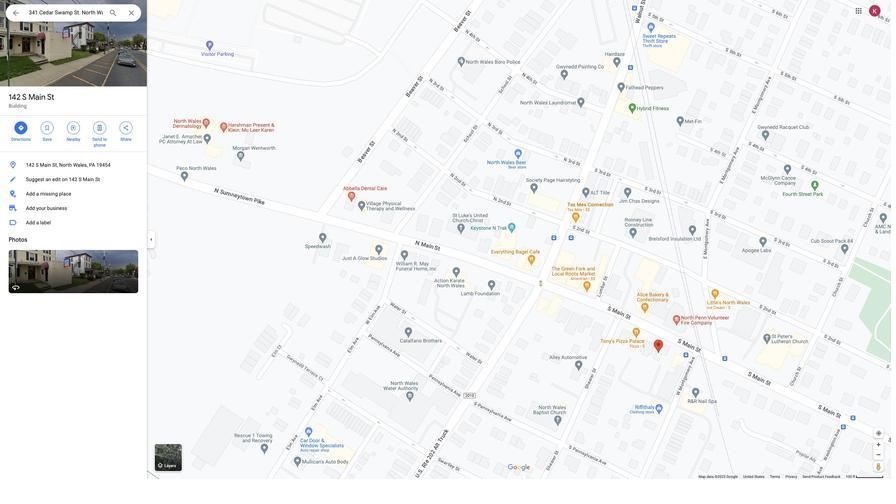 Task type: locate. For each thing, give the bounding box(es) containing it.
s
[[22, 92, 27, 102], [36, 162, 39, 168], [79, 177, 82, 182]]


[[123, 124, 129, 132]]

0 horizontal spatial st
[[47, 92, 54, 102]]

0 vertical spatial a
[[36, 191, 39, 197]]

s inside suggest an edit on 142 s main st button
[[79, 177, 82, 182]]

1 horizontal spatial 142
[[26, 162, 34, 168]]

add your business link
[[0, 201, 147, 215]]

100
[[846, 475, 852, 479]]

main inside suggest an edit on 142 s main st button
[[83, 177, 94, 182]]


[[70, 124, 77, 132]]

1 vertical spatial send
[[803, 475, 811, 479]]

send left product
[[803, 475, 811, 479]]

0 horizontal spatial 142
[[9, 92, 21, 102]]

a left label
[[36, 220, 39, 226]]

2 vertical spatial main
[[83, 177, 94, 182]]

2 vertical spatial s
[[79, 177, 82, 182]]

edit
[[52, 177, 61, 182]]

1 horizontal spatial st
[[95, 177, 100, 182]]

st inside button
[[95, 177, 100, 182]]

2 horizontal spatial s
[[79, 177, 82, 182]]

a left missing in the left top of the page
[[36, 191, 39, 197]]

map
[[699, 475, 706, 479]]

142 s main st main content
[[0, 0, 147, 479]]

2 a from the top
[[36, 220, 39, 226]]

0 vertical spatial send
[[92, 137, 102, 142]]

142
[[9, 92, 21, 102], [26, 162, 34, 168], [69, 177, 77, 182]]

1 vertical spatial 142
[[26, 162, 34, 168]]

142 up suggest
[[26, 162, 34, 168]]

terms button
[[770, 474, 781, 479]]

footer
[[699, 474, 846, 479]]

send inside send to phone
[[92, 137, 102, 142]]

st,
[[52, 162, 58, 168]]


[[12, 8, 20, 18]]

show street view coverage image
[[874, 461, 884, 472]]

st
[[47, 92, 54, 102], [95, 177, 100, 182]]

0 vertical spatial main
[[28, 92, 46, 102]]

a
[[36, 191, 39, 197], [36, 220, 39, 226]]

add for add a missing place
[[26, 191, 35, 197]]

send
[[92, 137, 102, 142], [803, 475, 811, 479]]

send up "phone"
[[92, 137, 102, 142]]

142 for st
[[9, 92, 21, 102]]

add a label
[[26, 220, 51, 226]]

142 s main st, north wales, pa 19454 button
[[0, 158, 147, 172]]

1 vertical spatial add
[[26, 205, 35, 211]]

2 vertical spatial 142
[[69, 177, 77, 182]]

2 add from the top
[[26, 205, 35, 211]]

None field
[[29, 8, 103, 17]]

north
[[59, 162, 72, 168]]

0 vertical spatial 142
[[9, 92, 21, 102]]

main inside 142 s main st, north wales, pa 19454 button
[[40, 162, 51, 168]]

1 vertical spatial a
[[36, 220, 39, 226]]

142 right the on at the left top of the page
[[69, 177, 77, 182]]

privacy button
[[786, 474, 798, 479]]


[[44, 124, 51, 132]]

1 add from the top
[[26, 191, 35, 197]]

ft
[[853, 475, 856, 479]]

0 vertical spatial s
[[22, 92, 27, 102]]

zoom in image
[[876, 442, 882, 447]]

zoom out image
[[876, 452, 882, 458]]

send for send product feedback
[[803, 475, 811, 479]]

341 Cedar Swamp St. North Wales, PA 19454 field
[[6, 4, 141, 22]]

phone
[[94, 143, 106, 148]]

142 inside 142 s main st, north wales, pa 19454 button
[[26, 162, 34, 168]]

photos
[[9, 236, 27, 244]]

s inside 142 s main st building
[[22, 92, 27, 102]]

place
[[59, 191, 71, 197]]

product
[[812, 475, 825, 479]]

send inside button
[[803, 475, 811, 479]]

footer containing map data ©2023 google
[[699, 474, 846, 479]]

main
[[28, 92, 46, 102], [40, 162, 51, 168], [83, 177, 94, 182]]

united
[[744, 475, 754, 479]]

none field inside 341 cedar swamp st. north wales, pa 19454 field
[[29, 8, 103, 17]]

save
[[43, 137, 52, 142]]

main left st,
[[40, 162, 51, 168]]

suggest
[[26, 177, 44, 182]]

1 a from the top
[[36, 191, 39, 197]]

add left your at left
[[26, 205, 35, 211]]

main for st
[[28, 92, 46, 102]]

add inside add your business link
[[26, 205, 35, 211]]

wales,
[[73, 162, 88, 168]]

st down 19454
[[95, 177, 100, 182]]

s up suggest
[[36, 162, 39, 168]]

united states button
[[744, 474, 765, 479]]

142 up building at left top
[[9, 92, 21, 102]]

united states
[[744, 475, 765, 479]]

3 add from the top
[[26, 220, 35, 226]]

main up 
[[28, 92, 46, 102]]

add
[[26, 191, 35, 197], [26, 205, 35, 211], [26, 220, 35, 226]]

0 vertical spatial st
[[47, 92, 54, 102]]

142 inside 142 s main st building
[[9, 92, 21, 102]]

2 vertical spatial add
[[26, 220, 35, 226]]

send product feedback
[[803, 475, 841, 479]]

add a missing place
[[26, 191, 71, 197]]

s down wales,
[[79, 177, 82, 182]]

google account: kenny nguyen  
(kenny.nguyen@adept.ai) image
[[870, 5, 881, 16]]

1 vertical spatial s
[[36, 162, 39, 168]]

s up building at left top
[[22, 92, 27, 102]]

2 horizontal spatial 142
[[69, 177, 77, 182]]

0 horizontal spatial s
[[22, 92, 27, 102]]

1 horizontal spatial s
[[36, 162, 39, 168]]

add down suggest
[[26, 191, 35, 197]]

add inside add a label button
[[26, 220, 35, 226]]

142 s main st, north wales, pa 19454
[[26, 162, 111, 168]]

a for missing
[[36, 191, 39, 197]]

data
[[707, 475, 714, 479]]

0 vertical spatial add
[[26, 191, 35, 197]]

1 horizontal spatial send
[[803, 475, 811, 479]]

19454
[[96, 162, 111, 168]]

send to phone
[[92, 137, 107, 148]]

1 vertical spatial main
[[40, 162, 51, 168]]

main inside 142 s main st building
[[28, 92, 46, 102]]

1 vertical spatial st
[[95, 177, 100, 182]]

add left label
[[26, 220, 35, 226]]

add inside add a missing place button
[[26, 191, 35, 197]]

 search field
[[6, 4, 141, 23]]

to
[[103, 137, 107, 142]]

s inside 142 s main st, north wales, pa 19454 button
[[36, 162, 39, 168]]

0 horizontal spatial send
[[92, 137, 102, 142]]

main down "pa"
[[83, 177, 94, 182]]

label
[[40, 220, 51, 226]]

st up 
[[47, 92, 54, 102]]



Task type: vqa. For each thing, say whether or not it's contained in the screenshot.


Task type: describe. For each thing, give the bounding box(es) containing it.
142 for st,
[[26, 162, 34, 168]]

suggest an edit on 142 s main st button
[[0, 172, 147, 187]]

google
[[727, 475, 738, 479]]

©2023
[[715, 475, 726, 479]]

your
[[36, 205, 46, 211]]

collapse side panel image
[[147, 236, 155, 244]]

100 ft
[[846, 475, 856, 479]]

st inside 142 s main st building
[[47, 92, 54, 102]]


[[18, 124, 24, 132]]

send product feedback button
[[803, 474, 841, 479]]

142 inside suggest an edit on 142 s main st button
[[69, 177, 77, 182]]

missing
[[40, 191, 58, 197]]

layers
[[165, 464, 176, 468]]

privacy
[[786, 475, 798, 479]]

pa
[[89, 162, 95, 168]]

 button
[[6, 4, 26, 23]]

feedback
[[825, 475, 841, 479]]

add your business
[[26, 205, 67, 211]]

nearby
[[67, 137, 80, 142]]

send for send to phone
[[92, 137, 102, 142]]

terms
[[770, 475, 781, 479]]

building
[[9, 103, 27, 109]]

add a missing place button
[[0, 187, 147, 201]]

business
[[47, 205, 67, 211]]

add for add your business
[[26, 205, 35, 211]]


[[96, 124, 103, 132]]

100 ft button
[[846, 475, 884, 479]]

states
[[755, 475, 765, 479]]

s for st,
[[36, 162, 39, 168]]

share
[[120, 137, 131, 142]]

a for label
[[36, 220, 39, 226]]

on
[[62, 177, 68, 182]]

142 s main st building
[[9, 92, 54, 109]]

show your location image
[[876, 430, 883, 437]]

actions for 142 s main st region
[[0, 116, 147, 152]]

s for st
[[22, 92, 27, 102]]

google maps element
[[0, 0, 892, 479]]

add a label button
[[0, 215, 147, 230]]

map data ©2023 google
[[699, 475, 738, 479]]

directions
[[11, 137, 31, 142]]

suggest an edit on 142 s main st
[[26, 177, 100, 182]]

an
[[46, 177, 51, 182]]

footer inside google maps element
[[699, 474, 846, 479]]

main for st,
[[40, 162, 51, 168]]

add for add a label
[[26, 220, 35, 226]]



